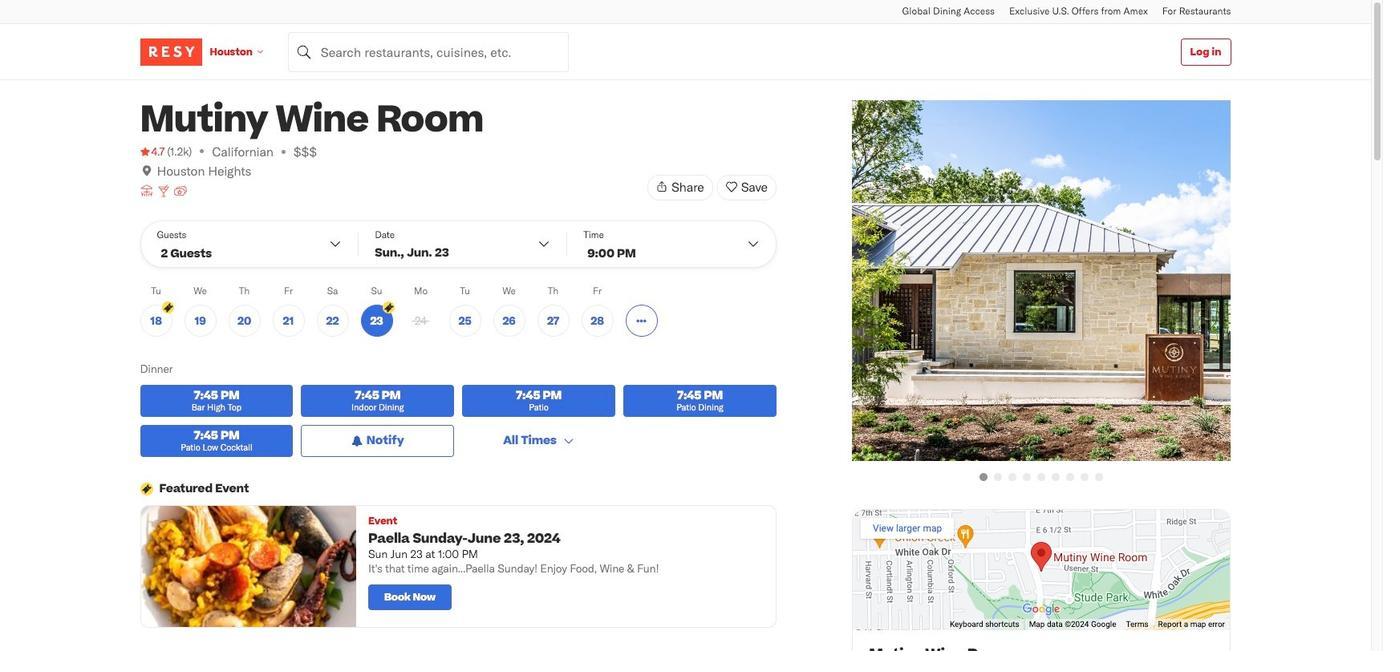 Task type: vqa. For each thing, say whether or not it's contained in the screenshot.
Search restaurants, cuisines, etc. TEXT BOX
yes



Task type: locate. For each thing, give the bounding box(es) containing it.
None field
[[288, 32, 569, 72]]

june 18, 2024. has event. image
[[162, 302, 174, 314]]



Task type: describe. For each thing, give the bounding box(es) containing it.
4.7 out of 5 stars image
[[140, 144, 165, 160]]

june 23, 2024. selected date. has event. image
[[382, 302, 394, 314]]

Search restaurants, cuisines, etc. text field
[[288, 32, 569, 72]]



